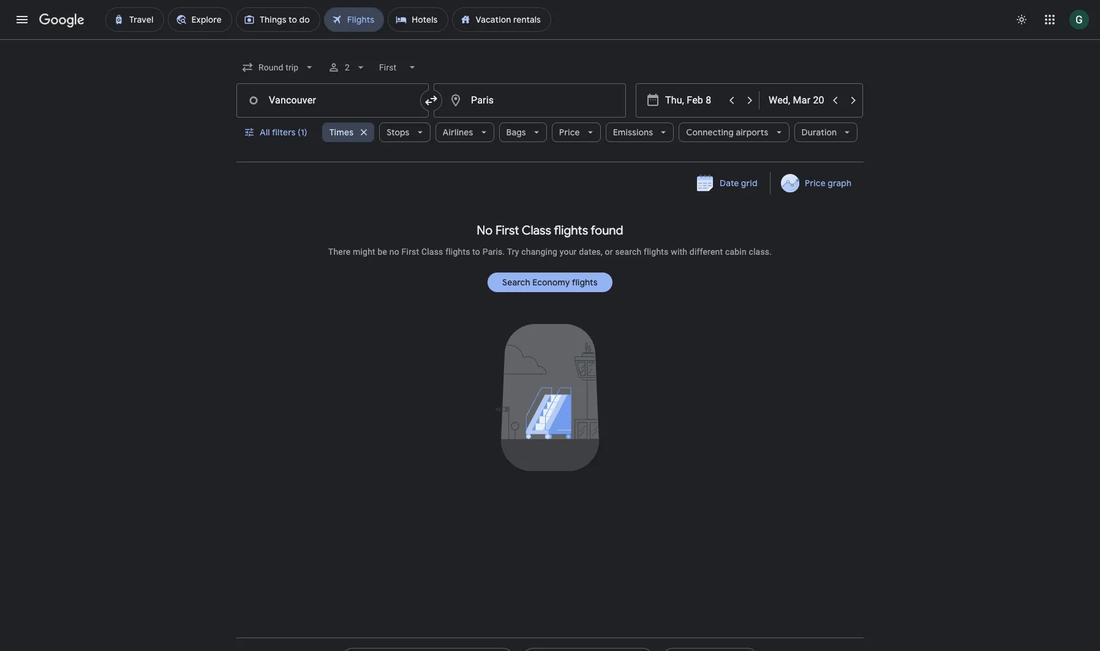 Task type: locate. For each thing, give the bounding box(es) containing it.
emissions button
[[606, 118, 674, 147]]

connecting airports
[[686, 127, 769, 138]]

flights down the dates,
[[572, 277, 598, 288]]

flights left with
[[644, 247, 669, 257]]

be
[[378, 247, 387, 257]]

none search field containing all filters (1)
[[236, 53, 864, 162]]

price inside button
[[805, 178, 826, 189]]

first
[[496, 223, 519, 238], [402, 247, 419, 257]]

(1)
[[298, 127, 307, 138]]

first right no
[[402, 247, 419, 257]]

1 horizontal spatial first
[[496, 223, 519, 238]]

0 vertical spatial class
[[522, 223, 551, 238]]

None field
[[236, 56, 321, 78], [375, 56, 424, 78], [236, 56, 321, 78], [375, 56, 424, 78]]

date
[[720, 178, 739, 189]]

first up try
[[496, 223, 519, 238]]

date grid button
[[688, 172, 768, 194]]

price inside popup button
[[559, 127, 580, 138]]

change appearance image
[[1007, 5, 1037, 34]]

price right bags popup button
[[559, 127, 580, 138]]

2 button
[[323, 53, 372, 82]]

price button
[[552, 118, 601, 147]]

times button
[[322, 118, 374, 147]]

no first class flights found
[[477, 223, 623, 238]]

0 vertical spatial first
[[496, 223, 519, 238]]

0 horizontal spatial class
[[421, 247, 443, 257]]

None text field
[[434, 83, 626, 118]]

flights
[[554, 223, 588, 238], [445, 247, 470, 257], [644, 247, 669, 257], [572, 277, 598, 288]]

search
[[615, 247, 642, 257]]

0 vertical spatial price
[[559, 127, 580, 138]]

class right no
[[421, 247, 443, 257]]

all filters (1) button
[[236, 118, 317, 147]]

there
[[328, 247, 351, 257]]

price left graph
[[805, 178, 826, 189]]

swap origin and destination. image
[[424, 93, 439, 108]]

Return text field
[[769, 84, 825, 117]]

price
[[559, 127, 580, 138], [805, 178, 826, 189]]

there might be no first class flights to paris. try changing your dates, or search flights with different cabin class.
[[328, 247, 772, 257]]

search
[[502, 277, 531, 288]]

search economy flights button
[[488, 268, 613, 297]]

1 horizontal spatial price
[[805, 178, 826, 189]]

class up 'changing'
[[522, 223, 551, 238]]

None text field
[[236, 83, 429, 118]]

class
[[522, 223, 551, 238], [421, 247, 443, 257]]

dates,
[[579, 247, 603, 257]]

1 vertical spatial price
[[805, 178, 826, 189]]

None search field
[[236, 53, 864, 162]]

0 horizontal spatial first
[[402, 247, 419, 257]]

Departure text field
[[665, 84, 722, 117]]

0 horizontal spatial price
[[559, 127, 580, 138]]

bags
[[506, 127, 526, 138]]



Task type: describe. For each thing, give the bounding box(es) containing it.
might
[[353, 247, 375, 257]]

price for price
[[559, 127, 580, 138]]

economy
[[533, 277, 570, 288]]

1 vertical spatial class
[[421, 247, 443, 257]]

class.
[[749, 247, 772, 257]]

no
[[477, 223, 493, 238]]

changing
[[522, 247, 558, 257]]

airlines button
[[435, 118, 494, 147]]

all filters (1)
[[260, 127, 307, 138]]

flights up your
[[554, 223, 588, 238]]

duration button
[[794, 118, 858, 147]]

cabin
[[725, 247, 747, 257]]

times
[[329, 127, 354, 138]]

price for price graph
[[805, 178, 826, 189]]

2
[[345, 62, 350, 72]]

price graph button
[[773, 172, 861, 194]]

loading results progress bar
[[0, 39, 1100, 42]]

all
[[260, 127, 270, 138]]

stops button
[[379, 118, 430, 147]]

grid
[[741, 178, 758, 189]]

filters
[[272, 127, 296, 138]]

1 horizontal spatial class
[[522, 223, 551, 238]]

date grid
[[720, 178, 758, 189]]

your
[[560, 247, 577, 257]]

airports
[[736, 127, 769, 138]]

no
[[390, 247, 399, 257]]

no first class flights found main content
[[236, 172, 864, 623]]

main menu image
[[15, 12, 29, 27]]

different
[[690, 247, 723, 257]]

found
[[591, 223, 623, 238]]

airlines
[[443, 127, 473, 138]]

emissions
[[613, 127, 653, 138]]

to
[[473, 247, 480, 257]]

paris.
[[483, 247, 505, 257]]

try
[[507, 247, 519, 257]]

flights left to
[[445, 247, 470, 257]]

bags button
[[499, 118, 547, 147]]

stops
[[387, 127, 410, 138]]

connecting airports button
[[679, 118, 789, 147]]

flights inside button
[[572, 277, 598, 288]]

duration
[[802, 127, 837, 138]]

connecting
[[686, 127, 734, 138]]

search economy flights
[[502, 277, 598, 288]]

or
[[605, 247, 613, 257]]

with
[[671, 247, 688, 257]]

price graph
[[805, 178, 852, 189]]

graph
[[828, 178, 852, 189]]

1 vertical spatial first
[[402, 247, 419, 257]]



Task type: vqa. For each thing, say whether or not it's contained in the screenshot.
the bottom Class
yes



